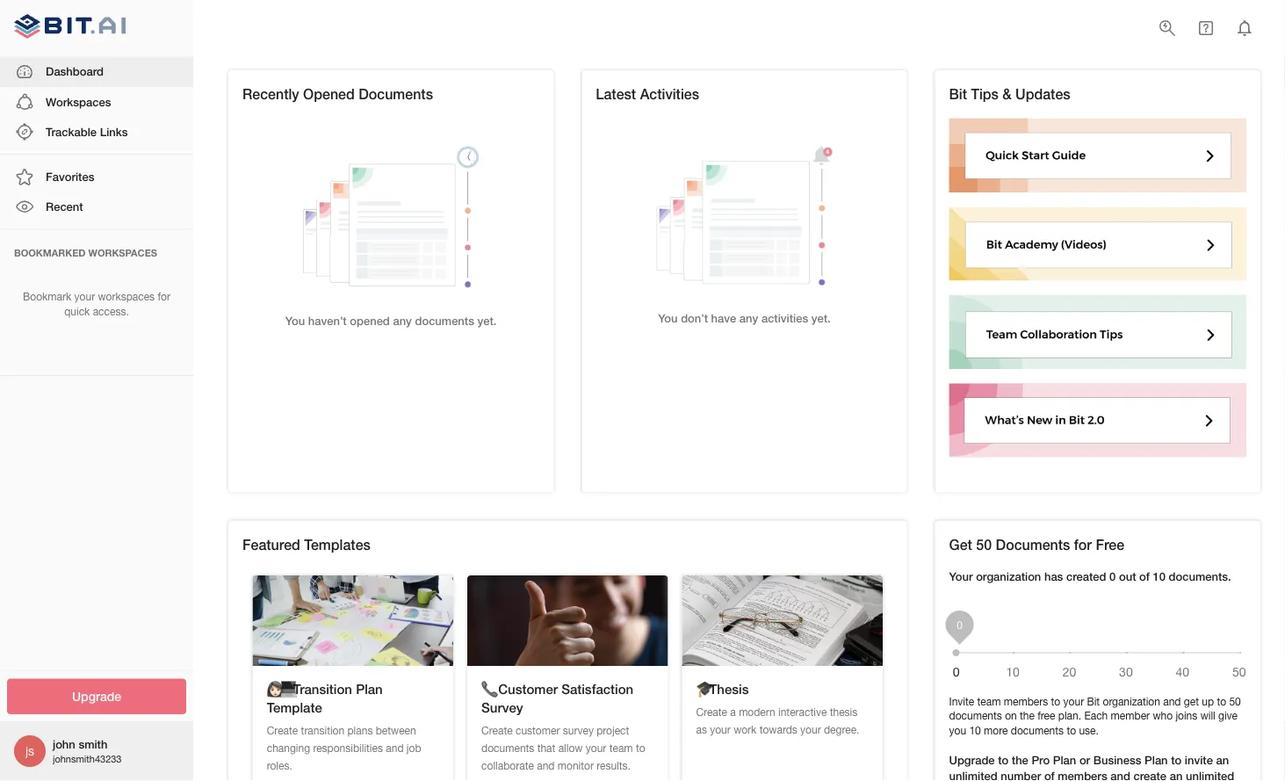 Task type: vqa. For each thing, say whether or not it's contained in the screenshot.
the leftmost "number"
no



Task type: locate. For each thing, give the bounding box(es) containing it.
your up plan.
[[1064, 695, 1084, 707]]

smith
[[79, 737, 108, 751]]

latest
[[596, 86, 636, 102]]

0 horizontal spatial upgrade
[[72, 689, 121, 704]]

50 right get
[[977, 536, 992, 553]]

collaborate
[[482, 759, 534, 771]]

1 vertical spatial for
[[1074, 536, 1092, 553]]

survey
[[482, 700, 523, 716]]

10 right you
[[970, 724, 981, 737]]

0 horizontal spatial you
[[285, 314, 305, 327]]

bit tips & updates
[[949, 86, 1071, 102]]

1 horizontal spatial bit
[[1087, 695, 1100, 707]]

create down the survey
[[482, 725, 513, 737]]

0 horizontal spatial plan
[[356, 681, 383, 697]]

you don't have any activities yet.
[[658, 311, 831, 325]]

your
[[74, 290, 95, 303], [1064, 695, 1084, 707], [710, 723, 731, 736], [801, 723, 821, 736], [586, 742, 607, 754]]

quick
[[64, 305, 90, 318]]

each
[[1085, 710, 1108, 722]]

plans
[[348, 725, 373, 737]]

0 vertical spatial 50
[[977, 536, 992, 553]]

members inside 'upgrade to the pro plan or business plan to invite an unlimited number of members and create an unlimite'
[[1058, 769, 1108, 781]]

0 vertical spatial documents
[[359, 86, 433, 102]]

customer
[[516, 725, 560, 737]]

for inside bookmark your workspaces for quick access.
[[158, 290, 170, 303]]

create
[[696, 706, 728, 718], [267, 725, 298, 737], [482, 725, 513, 737]]

on
[[1005, 710, 1017, 722]]

upgrade
[[72, 689, 121, 704], [949, 753, 995, 767]]

your down interactive
[[801, 723, 821, 736]]

and up who
[[1164, 695, 1181, 707]]

bookmark your workspaces for quick access.
[[23, 290, 170, 318]]

1 horizontal spatial an
[[1217, 753, 1229, 767]]

50 up give
[[1230, 695, 1241, 707]]

give
[[1219, 710, 1238, 722]]

and down that
[[537, 759, 555, 771]]

the
[[1020, 710, 1035, 722], [1012, 753, 1029, 767]]

1 vertical spatial members
[[1058, 769, 1108, 781]]

create
[[1134, 769, 1167, 781]]

1 horizontal spatial 10
[[1153, 569, 1166, 583]]

0 vertical spatial upgrade
[[72, 689, 121, 704]]

and
[[1164, 695, 1181, 707], [386, 742, 404, 754], [537, 759, 555, 771], [1111, 769, 1131, 781]]

1 vertical spatial 50
[[1230, 695, 1241, 707]]

organization down get 50 documents for free
[[976, 569, 1042, 583]]

free
[[1096, 536, 1125, 553]]

bit inside invite team members to your bit organization and get up to 50 documents on the free plan. each member who joins will give you 10 more documents to use.
[[1087, 695, 1100, 707]]

1 vertical spatial documents
[[996, 536, 1071, 553]]

dashboard button
[[0, 57, 193, 87]]

documents inside create customer survey project documents that allow your team to collaborate and monitor results.
[[482, 742, 535, 754]]

the inside invite team members to your bit organization and get up to 50 documents on the free plan. each member who joins will give you 10 more documents to use.
[[1020, 710, 1035, 722]]

1 horizontal spatial team
[[978, 695, 1001, 707]]

0 vertical spatial bit
[[949, 86, 967, 102]]

documents
[[359, 86, 433, 102], [996, 536, 1071, 553]]

0 vertical spatial of
[[1140, 569, 1150, 583]]

the up number
[[1012, 753, 1029, 767]]

organization up member at the right of page
[[1103, 695, 1161, 707]]

your down project
[[586, 742, 607, 754]]

1 horizontal spatial for
[[1074, 536, 1092, 553]]

1 horizontal spatial you
[[658, 311, 678, 325]]

0 horizontal spatial organization
[[976, 569, 1042, 583]]

have
[[711, 311, 737, 325]]

0 vertical spatial members
[[1004, 695, 1049, 707]]

recently
[[243, 86, 299, 102]]

workspaces
[[46, 95, 111, 108]]

0 vertical spatial an
[[1217, 753, 1229, 767]]

documents for opened
[[359, 86, 433, 102]]

team up results.
[[610, 742, 633, 754]]

2 horizontal spatial create
[[696, 706, 728, 718]]

1 vertical spatial an
[[1170, 769, 1183, 781]]

of inside 'upgrade to the pro plan or business plan to invite an unlimited number of members and create an unlimite'
[[1045, 769, 1055, 781]]

👩🏻💻transition plan template
[[267, 681, 383, 716]]

create inside create a modern interactive thesis as your work towards your degree.
[[696, 706, 728, 718]]

project
[[597, 725, 629, 737]]

📞 customer satisfaction survey image
[[468, 576, 668, 666]]

0 horizontal spatial team
[[610, 742, 633, 754]]

team right invite
[[978, 695, 1001, 707]]

0 horizontal spatial 50
[[977, 536, 992, 553]]

0 horizontal spatial of
[[1045, 769, 1055, 781]]

documents right opened
[[415, 314, 474, 327]]

plan.
[[1059, 710, 1082, 722]]

plan up the plans
[[356, 681, 383, 697]]

1 vertical spatial organization
[[1103, 695, 1161, 707]]

📞 customer satisfaction survey
[[482, 681, 634, 716]]

1 vertical spatial upgrade
[[949, 753, 995, 767]]

bookmarked
[[14, 247, 86, 258]]

thesis
[[830, 706, 858, 718]]

survey
[[563, 725, 594, 737]]

1 horizontal spatial 50
[[1230, 695, 1241, 707]]

your up quick
[[74, 290, 95, 303]]

bookmarked workspaces
[[14, 247, 157, 258]]

more
[[984, 724, 1008, 737]]

of down 'pro'
[[1045, 769, 1055, 781]]

create up as
[[696, 706, 728, 718]]

0 vertical spatial team
[[978, 695, 1001, 707]]

you for opened
[[285, 314, 305, 327]]

0 vertical spatial for
[[158, 290, 170, 303]]

an right create
[[1170, 769, 1183, 781]]

and inside invite team members to your bit organization and get up to 50 documents on the free plan. each member who joins will give you 10 more documents to use.
[[1164, 695, 1181, 707]]

team inside invite team members to your bit organization and get up to 50 documents on the free plan. each member who joins will give you 10 more documents to use.
[[978, 695, 1001, 707]]

invite team members to your bit organization and get up to 50 documents on the free plan. each member who joins will give you 10 more documents to use.
[[949, 695, 1241, 737]]

results.
[[597, 759, 631, 771]]

0 horizontal spatial for
[[158, 290, 170, 303]]

10 right 'out'
[[1153, 569, 1166, 583]]

0 vertical spatial organization
[[976, 569, 1042, 583]]

0 horizontal spatial yet.
[[478, 314, 497, 327]]

organization
[[976, 569, 1042, 583], [1103, 695, 1161, 707]]

1 vertical spatial team
[[610, 742, 633, 754]]

1 horizontal spatial create
[[482, 725, 513, 737]]

any right opened
[[393, 314, 412, 327]]

create for 👩🏻💻transition plan template
[[267, 725, 298, 737]]

1 vertical spatial 10
[[970, 724, 981, 737]]

10 inside invite team members to your bit organization and get up to 50 documents on the free plan. each member who joins will give you 10 more documents to use.
[[970, 724, 981, 737]]

the right on on the right
[[1020, 710, 1035, 722]]

10
[[1153, 569, 1166, 583], [970, 724, 981, 737]]

free
[[1038, 710, 1056, 722]]

0 horizontal spatial 10
[[970, 724, 981, 737]]

your inside invite team members to your bit organization and get up to 50 documents on the free plan. each member who joins will give you 10 more documents to use.
[[1064, 695, 1084, 707]]

50
[[977, 536, 992, 553], [1230, 695, 1241, 707]]

1 horizontal spatial organization
[[1103, 695, 1161, 707]]

for for workspaces
[[158, 290, 170, 303]]

documents up collaborate
[[482, 742, 535, 754]]

documents for 50
[[996, 536, 1071, 553]]

bit left tips
[[949, 86, 967, 102]]

upgrade inside button
[[72, 689, 121, 704]]

latest activities
[[596, 86, 699, 102]]

0 horizontal spatial members
[[1004, 695, 1049, 707]]

an
[[1217, 753, 1229, 767], [1170, 769, 1183, 781]]

you left 'haven't'
[[285, 314, 305, 327]]

upgrade inside 'upgrade to the pro plan or business plan to invite an unlimited number of members and create an unlimite'
[[949, 753, 995, 767]]

an right invite
[[1217, 753, 1229, 767]]

upgrade up smith
[[72, 689, 121, 704]]

create inside create customer survey project documents that allow your team to collaborate and monitor results.
[[482, 725, 513, 737]]

opened
[[350, 314, 390, 327]]

towards
[[760, 723, 798, 736]]

any right have
[[740, 311, 759, 325]]

and down the business
[[1111, 769, 1131, 781]]

yet. for recently opened documents
[[478, 314, 497, 327]]

1 vertical spatial the
[[1012, 753, 1029, 767]]

0 vertical spatial the
[[1020, 710, 1035, 722]]

of right 'out'
[[1140, 569, 1150, 583]]

upgrade for upgrade
[[72, 689, 121, 704]]

create inside 'create transition plans between changing responsibilities and job roles.'
[[267, 725, 298, 737]]

1 horizontal spatial members
[[1058, 769, 1108, 781]]

1 horizontal spatial upgrade
[[949, 753, 995, 767]]

0
[[1110, 569, 1116, 583]]

has
[[1045, 569, 1064, 583]]

for left free
[[1074, 536, 1092, 553]]

documents up has
[[996, 536, 1071, 553]]

0 horizontal spatial any
[[393, 314, 412, 327]]

and down between
[[386, 742, 404, 754]]

👩🏻💻transition
[[267, 681, 352, 697]]

you left don't
[[658, 311, 678, 325]]

0 horizontal spatial documents
[[359, 86, 433, 102]]

team
[[978, 695, 1001, 707], [610, 742, 633, 754]]

upgrade up unlimited
[[949, 753, 995, 767]]

plan left "or"
[[1053, 753, 1077, 767]]

featured
[[243, 536, 300, 553]]

don't
[[681, 311, 708, 325]]

bit up each
[[1087, 695, 1100, 707]]

plan up create
[[1145, 753, 1168, 767]]

interactive
[[779, 706, 827, 718]]

recently opened documents
[[243, 86, 433, 102]]

haven't
[[308, 314, 347, 327]]

members up on on the right
[[1004, 695, 1049, 707]]

dashboard
[[46, 65, 104, 78]]

upgrade for upgrade to the pro plan or business plan to invite an unlimited number of members and create an unlimite
[[949, 753, 995, 767]]

you for activities
[[658, 311, 678, 325]]

create up changing
[[267, 725, 298, 737]]

use.
[[1079, 724, 1099, 737]]

0 horizontal spatial create
[[267, 725, 298, 737]]

1 horizontal spatial of
[[1140, 569, 1150, 583]]

for for documents
[[1074, 536, 1092, 553]]

any
[[740, 311, 759, 325], [393, 314, 412, 327]]

0 horizontal spatial bit
[[949, 86, 967, 102]]

of
[[1140, 569, 1150, 583], [1045, 769, 1055, 781]]

1 horizontal spatial any
[[740, 311, 759, 325]]

documents right opened
[[359, 86, 433, 102]]

1 horizontal spatial documents
[[996, 536, 1071, 553]]

for right workspaces
[[158, 290, 170, 303]]

1 horizontal spatial yet.
[[812, 311, 831, 325]]

documents down invite
[[949, 710, 1002, 722]]

favorites button
[[0, 162, 193, 192]]

members down "or"
[[1058, 769, 1108, 781]]

1 vertical spatial of
[[1045, 769, 1055, 781]]

any for recently opened documents
[[393, 314, 412, 327]]

to
[[1051, 695, 1061, 707], [1217, 695, 1227, 707], [1067, 724, 1076, 737], [636, 742, 645, 754], [998, 753, 1009, 767], [1171, 753, 1182, 767]]

1 vertical spatial bit
[[1087, 695, 1100, 707]]

0 vertical spatial 10
[[1153, 569, 1166, 583]]

documents.
[[1169, 569, 1232, 583]]

documents
[[415, 314, 474, 327], [949, 710, 1002, 722], [1011, 724, 1064, 737], [482, 742, 535, 754]]



Task type: describe. For each thing, give the bounding box(es) containing it.
bookmark
[[23, 290, 71, 303]]

and inside 'create transition plans between changing responsibilities and job roles.'
[[386, 742, 404, 754]]

opened
[[303, 86, 355, 102]]

responsibilities
[[313, 742, 383, 754]]

create customer survey project documents that allow your team to collaborate and monitor results.
[[482, 725, 645, 771]]

organization inside invite team members to your bit organization and get up to 50 documents on the free plan. each member who joins will give you 10 more documents to use.
[[1103, 695, 1161, 707]]

access.
[[93, 305, 129, 318]]

your
[[949, 569, 973, 583]]

work
[[734, 723, 757, 736]]

recent
[[46, 200, 83, 213]]

trackable
[[46, 125, 97, 138]]

your inside bookmark your workspaces for quick access.
[[74, 290, 95, 303]]

business
[[1094, 753, 1142, 767]]

or
[[1080, 753, 1091, 767]]

johnsmith43233
[[53, 753, 122, 765]]

invite
[[1185, 753, 1213, 767]]

customer
[[498, 681, 558, 697]]

modern
[[739, 706, 776, 718]]

trackable links button
[[0, 117, 193, 147]]

pro
[[1032, 753, 1050, 767]]

the inside 'upgrade to the pro plan or business plan to invite an unlimited number of members and create an unlimite'
[[1012, 753, 1029, 767]]

get
[[1184, 695, 1199, 707]]

🎓thesis
[[696, 681, 749, 697]]

members inside invite team members to your bit organization and get up to 50 documents on the free plan. each member who joins will give you 10 more documents to use.
[[1004, 695, 1049, 707]]

created
[[1067, 569, 1107, 583]]

get 50 documents for free
[[949, 536, 1125, 553]]

tips
[[971, 86, 999, 102]]

🎓thesis image
[[682, 576, 883, 666]]

📞
[[482, 681, 495, 697]]

2 horizontal spatial plan
[[1145, 753, 1168, 767]]

template
[[267, 700, 322, 716]]

john
[[53, 737, 75, 751]]

john smith johnsmith43233
[[53, 737, 122, 765]]

you
[[949, 724, 967, 737]]

monitor
[[558, 759, 594, 771]]

create for 📞 customer satisfaction survey
[[482, 725, 513, 737]]

your inside create customer survey project documents that allow your team to collaborate and monitor results.
[[586, 742, 607, 754]]

&
[[1003, 86, 1012, 102]]

trackable links
[[46, 125, 128, 138]]

that
[[537, 742, 556, 754]]

0 horizontal spatial an
[[1170, 769, 1183, 781]]

allow
[[559, 742, 583, 754]]

up
[[1202, 695, 1214, 707]]

your organization has created 0 out of 10 documents.
[[949, 569, 1232, 583]]

plan inside 👩🏻💻transition plan template
[[356, 681, 383, 697]]

👩🏻💻transition plan template image
[[253, 576, 453, 666]]

create for 🎓thesis
[[696, 706, 728, 718]]

50 inside invite team members to your bit organization and get up to 50 documents on the free plan. each member who joins will give you 10 more documents to use.
[[1230, 695, 1241, 707]]

recent button
[[0, 192, 193, 222]]

satisfaction
[[562, 681, 634, 697]]

links
[[100, 125, 128, 138]]

activities
[[762, 311, 809, 325]]

yet. for latest activities
[[812, 311, 831, 325]]

as
[[696, 723, 707, 736]]

templates
[[304, 536, 371, 553]]

your right as
[[710, 723, 731, 736]]

degree.
[[824, 723, 860, 736]]

who
[[1153, 710, 1173, 722]]

get
[[949, 536, 973, 553]]

workspaces
[[98, 290, 155, 303]]

joins
[[1176, 710, 1198, 722]]

workspaces
[[88, 247, 157, 258]]

updates
[[1016, 86, 1071, 102]]

create transition plans between changing responsibilities and job roles.
[[267, 725, 421, 771]]

out
[[1119, 569, 1137, 583]]

upgrade to the pro plan or business plan to invite an unlimited number of members and create an unlimite
[[949, 753, 1235, 781]]

activities
[[640, 86, 699, 102]]

job
[[407, 742, 421, 754]]

any for latest activities
[[740, 311, 759, 325]]

changing
[[267, 742, 310, 754]]

number
[[1001, 769, 1041, 781]]

featured templates
[[243, 536, 371, 553]]

invite
[[949, 695, 975, 707]]

between
[[376, 725, 416, 737]]

js
[[25, 744, 34, 758]]

to inside create customer survey project documents that allow your team to collaborate and monitor results.
[[636, 742, 645, 754]]

unlimited
[[949, 769, 998, 781]]

transition
[[301, 725, 345, 737]]

roles.
[[267, 759, 292, 771]]

workspaces button
[[0, 87, 193, 117]]

upgrade button
[[7, 679, 186, 714]]

create a modern interactive thesis as your work towards your degree.
[[696, 706, 860, 736]]

a
[[730, 706, 736, 718]]

documents down the free
[[1011, 724, 1064, 737]]

and inside 'upgrade to the pro plan or business plan to invite an unlimited number of members and create an unlimite'
[[1111, 769, 1131, 781]]

team inside create customer survey project documents that allow your team to collaborate and monitor results.
[[610, 742, 633, 754]]

favorites
[[46, 170, 94, 183]]

and inside create customer survey project documents that allow your team to collaborate and monitor results.
[[537, 759, 555, 771]]

1 horizontal spatial plan
[[1053, 753, 1077, 767]]



